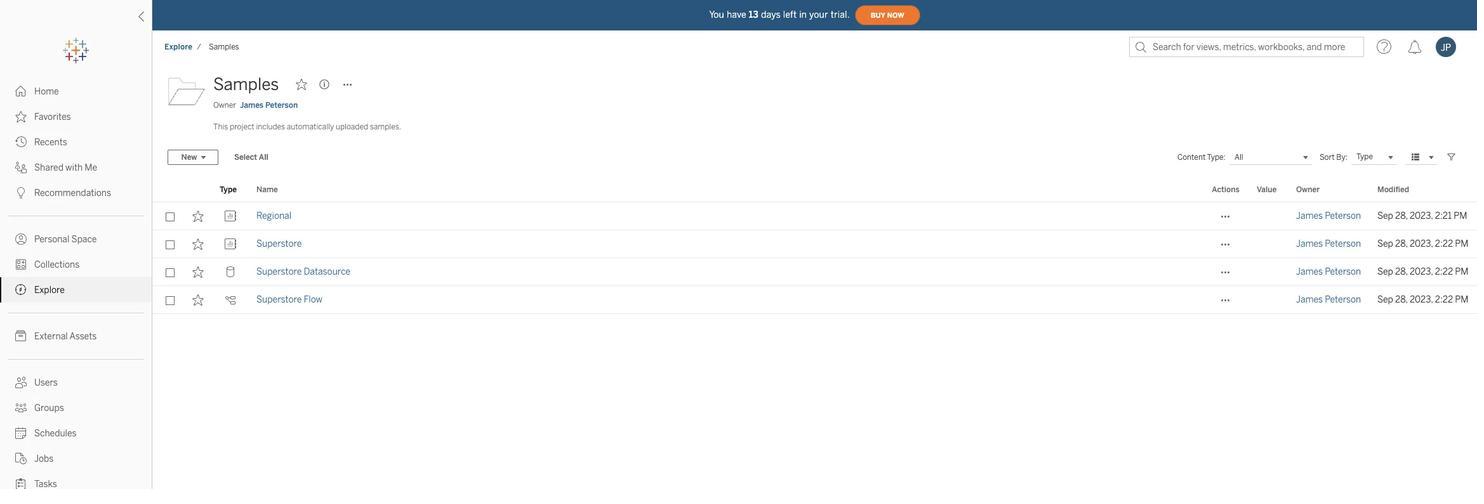 Task type: locate. For each thing, give the bounding box(es) containing it.
4 28, from the top
[[1396, 295, 1408, 305]]

by text only_f5he34f image for schedules
[[15, 428, 27, 439]]

1 vertical spatial owner
[[1297, 185, 1320, 194]]

1 workbook image from the top
[[224, 211, 236, 222]]

jobs link
[[0, 446, 152, 472]]

home link
[[0, 79, 152, 104]]

data source image
[[224, 267, 236, 278]]

with
[[65, 163, 83, 173]]

superstore flow
[[257, 295, 323, 305]]

by text only_f5he34f image left jobs
[[15, 453, 27, 465]]

recommendations link
[[0, 180, 152, 206]]

recents
[[34, 137, 67, 148]]

flow
[[304, 295, 323, 305]]

superstore for superstore
[[257, 239, 302, 250]]

by text only_f5he34f image inside recommendations link
[[15, 187, 27, 199]]

1 james peterson from the top
[[1297, 211, 1362, 222]]

workbook image
[[224, 211, 236, 222], [224, 239, 236, 250]]

type down select
[[220, 185, 237, 194]]

1 by text only_f5he34f image from the top
[[15, 111, 27, 123]]

0 horizontal spatial owner
[[213, 101, 236, 110]]

this
[[213, 123, 228, 131]]

by text only_f5he34f image for jobs
[[15, 453, 27, 465]]

1 vertical spatial 2:22
[[1436, 267, 1454, 277]]

0 vertical spatial owner
[[213, 101, 236, 110]]

0 vertical spatial workbook image
[[224, 211, 236, 222]]

4 2023, from the top
[[1410, 295, 1434, 305]]

shared with me
[[34, 163, 97, 173]]

2 2:22 from the top
[[1436, 267, 1454, 277]]

2 vertical spatial sep 28, 2023, 2:22 pm
[[1378, 295, 1469, 305]]

space
[[71, 234, 97, 245]]

/
[[197, 43, 201, 51]]

superstore for superstore flow
[[257, 295, 302, 305]]

3 2:22 from the top
[[1436, 295, 1454, 305]]

by text only_f5he34f image for shared with me
[[15, 162, 27, 173]]

4 by text only_f5he34f image from the top
[[15, 331, 27, 342]]

0 vertical spatial samples
[[209, 43, 239, 51]]

owner down sort
[[1297, 185, 1320, 194]]

buy now
[[871, 11, 905, 19]]

2 sep 28, 2023, 2:22 pm from the top
[[1378, 267, 1469, 277]]

2 by text only_f5he34f image from the top
[[15, 162, 27, 173]]

you
[[710, 9, 725, 20]]

1 horizontal spatial type
[[1357, 152, 1374, 161]]

workbook image left the regional link
[[224, 211, 236, 222]]

1 sep 28, 2023, 2:22 pm from the top
[[1378, 239, 1469, 250]]

jobs
[[34, 454, 54, 465]]

james peterson link
[[240, 100, 298, 111], [1297, 203, 1362, 230], [1297, 230, 1362, 258], [1297, 258, 1362, 286], [1297, 286, 1362, 314]]

3 row from the top
[[152, 258, 1478, 286]]

home
[[34, 86, 59, 97]]

by text only_f5he34f image left users
[[15, 377, 27, 389]]

grid containing regional
[[152, 178, 1478, 490]]

type
[[1357, 152, 1374, 161], [220, 185, 237, 194]]

superstore flow link
[[257, 286, 323, 314]]

by text only_f5he34f image inside collections link
[[15, 259, 27, 271]]

sep 28, 2023, 2:22 pm for superstore flow
[[1378, 295, 1469, 305]]

by text only_f5he34f image left home
[[15, 86, 27, 97]]

by text only_f5he34f image left groups
[[15, 403, 27, 414]]

navigation panel element
[[0, 38, 152, 490]]

recents link
[[0, 130, 152, 155]]

explore down the collections at left bottom
[[34, 285, 65, 296]]

5 by text only_f5he34f image from the top
[[15, 285, 27, 296]]

by text only_f5he34f image left recents
[[15, 137, 27, 148]]

actions
[[1212, 185, 1240, 194]]

type right by:
[[1357, 152, 1374, 161]]

by text only_f5he34f image for personal space
[[15, 234, 27, 245]]

superstore
[[257, 239, 302, 250], [257, 267, 302, 277], [257, 295, 302, 305]]

0 horizontal spatial explore link
[[0, 278, 152, 303]]

0 vertical spatial sep 28, 2023, 2:22 pm
[[1378, 239, 1469, 250]]

row
[[152, 203, 1478, 230], [152, 230, 1478, 258], [152, 258, 1478, 286], [152, 286, 1478, 314]]

explore link left the /
[[164, 42, 193, 52]]

collections
[[34, 260, 80, 271]]

samples right the /
[[209, 43, 239, 51]]

1 vertical spatial type
[[220, 185, 237, 194]]

select all
[[234, 153, 268, 162]]

workbook image for superstore
[[224, 239, 236, 250]]

type inside dropdown button
[[1357, 152, 1374, 161]]

you have 13 days left in your trial.
[[710, 9, 850, 20]]

2 superstore from the top
[[257, 267, 302, 277]]

all right select
[[259, 153, 268, 162]]

2 2023, from the top
[[1410, 239, 1434, 250]]

1 28, from the top
[[1396, 211, 1408, 222]]

value
[[1257, 185, 1277, 194]]

1 2023, from the top
[[1410, 211, 1434, 222]]

by text only_f5he34f image for users
[[15, 377, 27, 389]]

buy
[[871, 11, 886, 19]]

james peterson
[[1297, 211, 1362, 222], [1297, 239, 1362, 250], [1297, 267, 1362, 277], [1297, 295, 1362, 305]]

4 james peterson from the top
[[1297, 295, 1362, 305]]

2:22 for superstore
[[1436, 239, 1454, 250]]

1 vertical spatial explore
[[34, 285, 65, 296]]

by text only_f5he34f image inside 'jobs' link
[[15, 453, 27, 465]]

1 vertical spatial sep 28, 2023, 2:22 pm
[[1378, 267, 1469, 277]]

schedules link
[[0, 421, 152, 446]]

cell
[[1250, 258, 1289, 286]]

2 by text only_f5he34f image from the top
[[15, 137, 27, 148]]

2023, for regional
[[1410, 211, 1434, 222]]

all button
[[1230, 150, 1313, 165]]

main navigation. press the up and down arrow keys to access links. element
[[0, 79, 152, 490]]

2 workbook image from the top
[[224, 239, 236, 250]]

sep 28, 2023, 2:22 pm for superstore
[[1378, 239, 1469, 250]]

0 horizontal spatial all
[[259, 153, 268, 162]]

28,
[[1396, 211, 1408, 222], [1396, 239, 1408, 250], [1396, 267, 1408, 277], [1396, 295, 1408, 305]]

project image
[[168, 72, 206, 110]]

2 row from the top
[[152, 230, 1478, 258]]

1 vertical spatial superstore
[[257, 267, 302, 277]]

owner for owner james peterson
[[213, 101, 236, 110]]

sep for regional
[[1378, 211, 1394, 222]]

1 superstore from the top
[[257, 239, 302, 250]]

personal space
[[34, 234, 97, 245]]

name
[[257, 185, 278, 194]]

5 by text only_f5he34f image from the top
[[15, 377, 27, 389]]

by text only_f5he34f image inside shared with me link
[[15, 162, 27, 173]]

explore
[[164, 43, 193, 51], [34, 285, 65, 296]]

uploaded
[[336, 123, 368, 131]]

by:
[[1337, 153, 1348, 162]]

superstore down superstore link
[[257, 267, 302, 277]]

by text only_f5he34f image for collections
[[15, 259, 27, 271]]

4 sep from the top
[[1378, 295, 1394, 305]]

james
[[240, 101, 264, 110], [1297, 211, 1323, 222], [1297, 239, 1323, 250], [1297, 267, 1323, 277], [1297, 295, 1323, 305]]

james peterson for superstore flow
[[1297, 295, 1362, 305]]

pm for regional
[[1454, 211, 1468, 222]]

in
[[800, 9, 807, 20]]

by text only_f5he34f image left the external
[[15, 331, 27, 342]]

2 all from the left
[[1235, 153, 1244, 162]]

0 vertical spatial explore link
[[164, 42, 193, 52]]

james for superstore flow
[[1297, 295, 1323, 305]]

explore inside main navigation. press the up and down arrow keys to access links. element
[[34, 285, 65, 296]]

2 vertical spatial superstore
[[257, 295, 302, 305]]

by text only_f5he34f image
[[15, 86, 27, 97], [15, 162, 27, 173], [15, 259, 27, 271], [15, 331, 27, 342], [15, 377, 27, 389], [15, 403, 27, 414], [15, 428, 27, 439], [15, 479, 27, 490]]

0 vertical spatial 2:22
[[1436, 239, 1454, 250]]

assets
[[69, 331, 97, 342]]

by text only_f5he34f image inside groups link
[[15, 403, 27, 414]]

6 by text only_f5he34f image from the top
[[15, 403, 27, 414]]

1 row from the top
[[152, 203, 1478, 230]]

0 vertical spatial explore
[[164, 43, 193, 51]]

by text only_f5he34f image left schedules
[[15, 428, 27, 439]]

explore link
[[164, 42, 193, 52], [0, 278, 152, 303]]

favorites link
[[0, 104, 152, 130]]

by text only_f5he34f image for explore
[[15, 285, 27, 296]]

left
[[784, 9, 797, 20]]

select all button
[[226, 150, 277, 165]]

explore left the /
[[164, 43, 193, 51]]

3 by text only_f5he34f image from the top
[[15, 259, 27, 271]]

3 sep 28, 2023, 2:22 pm from the top
[[1378, 295, 1469, 305]]

by text only_f5he34f image inside home link
[[15, 86, 27, 97]]

groups link
[[0, 396, 152, 421]]

by text only_f5he34f image left the collections at left bottom
[[15, 259, 27, 271]]

4 row from the top
[[152, 286, 1478, 314]]

superstore left flow
[[257, 295, 302, 305]]

superstore datasource
[[257, 267, 350, 277]]

by text only_f5he34f image inside external assets link
[[15, 331, 27, 342]]

all right type:
[[1235, 153, 1244, 162]]

content type:
[[1178, 153, 1226, 162]]

by text only_f5he34f image inside schedules link
[[15, 428, 27, 439]]

pm
[[1454, 211, 1468, 222], [1456, 239, 1469, 250], [1456, 267, 1469, 277], [1456, 295, 1469, 305]]

shared
[[34, 163, 63, 173]]

3 superstore from the top
[[257, 295, 302, 305]]

1 vertical spatial workbook image
[[224, 239, 236, 250]]

have
[[727, 9, 747, 20]]

by text only_f5he34f image inside users link
[[15, 377, 27, 389]]

8 by text only_f5he34f image from the top
[[15, 479, 27, 490]]

1 sep from the top
[[1378, 211, 1394, 222]]

0 vertical spatial type
[[1357, 152, 1374, 161]]

superstore down the regional link
[[257, 239, 302, 250]]

4 by text only_f5he34f image from the top
[[15, 234, 27, 245]]

1 vertical spatial explore link
[[0, 278, 152, 303]]

days
[[761, 9, 781, 20]]

by text only_f5he34f image inside 'personal space' link
[[15, 234, 27, 245]]

6 by text only_f5he34f image from the top
[[15, 453, 27, 465]]

owner up this
[[213, 101, 236, 110]]

by text only_f5he34f image down 'jobs' link at the left of the page
[[15, 479, 27, 490]]

sep
[[1378, 211, 1394, 222], [1378, 239, 1394, 250], [1378, 267, 1394, 277], [1378, 295, 1394, 305]]

samples
[[209, 43, 239, 51], [213, 74, 279, 95]]

peterson
[[265, 101, 298, 110], [1325, 211, 1362, 222], [1325, 239, 1362, 250], [1325, 267, 1362, 277], [1325, 295, 1362, 305]]

by text only_f5he34f image inside recents link
[[15, 137, 27, 148]]

2023, for superstore
[[1410, 239, 1434, 250]]

0 vertical spatial superstore
[[257, 239, 302, 250]]

by text only_f5he34f image inside favorites link
[[15, 111, 27, 123]]

all
[[259, 153, 268, 162], [1235, 153, 1244, 162]]

by text only_f5he34f image
[[15, 111, 27, 123], [15, 137, 27, 148], [15, 187, 27, 199], [15, 234, 27, 245], [15, 285, 27, 296], [15, 453, 27, 465]]

0 horizontal spatial explore
[[34, 285, 65, 296]]

by text only_f5he34f image left the favorites
[[15, 111, 27, 123]]

by text only_f5he34f image left recommendations
[[15, 187, 27, 199]]

your
[[810, 9, 829, 20]]

row group
[[152, 203, 1478, 314]]

explore link down the collections at left bottom
[[0, 278, 152, 303]]

samples up owner james peterson
[[213, 74, 279, 95]]

sep 28, 2023, 2:22 pm
[[1378, 239, 1469, 250], [1378, 267, 1469, 277], [1378, 295, 1469, 305]]

sort
[[1320, 153, 1335, 162]]

2 james peterson from the top
[[1297, 239, 1362, 250]]

new
[[181, 153, 197, 162]]

personal space link
[[0, 227, 152, 252]]

by text only_f5he34f image left personal at the left of page
[[15, 234, 27, 245]]

2 sep from the top
[[1378, 239, 1394, 250]]

1 horizontal spatial owner
[[1297, 185, 1320, 194]]

me
[[85, 163, 97, 173]]

by text only_f5he34f image down collections link
[[15, 285, 27, 296]]

workbook image up data source image
[[224, 239, 236, 250]]

2 vertical spatial 2:22
[[1436, 295, 1454, 305]]

7 by text only_f5he34f image from the top
[[15, 428, 27, 439]]

grid
[[152, 178, 1478, 490]]

1 horizontal spatial explore
[[164, 43, 193, 51]]

external assets
[[34, 331, 97, 342]]

1 2:22 from the top
[[1436, 239, 1454, 250]]

1 all from the left
[[259, 153, 268, 162]]

by text only_f5he34f image left the shared
[[15, 162, 27, 173]]

project
[[230, 123, 254, 131]]

1 by text only_f5he34f image from the top
[[15, 86, 27, 97]]

3 by text only_f5he34f image from the top
[[15, 187, 27, 199]]

1 horizontal spatial all
[[1235, 153, 1244, 162]]

owner
[[213, 101, 236, 110], [1297, 185, 1320, 194]]

2023,
[[1410, 211, 1434, 222], [1410, 239, 1434, 250], [1410, 267, 1434, 277], [1410, 295, 1434, 305]]

2:22
[[1436, 239, 1454, 250], [1436, 267, 1454, 277], [1436, 295, 1454, 305]]

groups
[[34, 403, 64, 414]]

buy now button
[[855, 5, 921, 25]]

2 28, from the top
[[1396, 239, 1408, 250]]



Task type: describe. For each thing, give the bounding box(es) containing it.
james peterson link for superstore flow
[[1297, 286, 1362, 314]]

regional
[[257, 211, 292, 222]]

workbook image for regional
[[224, 211, 236, 222]]

regional link
[[257, 203, 292, 230]]

pm for superstore flow
[[1456, 295, 1469, 305]]

list view image
[[1410, 152, 1422, 163]]

james peterson link for regional
[[1297, 203, 1362, 230]]

owner for owner
[[1297, 185, 1320, 194]]

automatically
[[287, 123, 334, 131]]

collections link
[[0, 252, 152, 278]]

personal
[[34, 234, 69, 245]]

type:
[[1208, 153, 1226, 162]]

all inside all dropdown button
[[1235, 153, 1244, 162]]

users link
[[0, 370, 152, 396]]

28, for regional
[[1396, 211, 1408, 222]]

0 horizontal spatial type
[[220, 185, 237, 194]]

explore for explore /
[[164, 43, 193, 51]]

new button
[[168, 150, 218, 165]]

samples element
[[205, 43, 243, 51]]

superstore link
[[257, 230, 302, 258]]

28, for superstore flow
[[1396, 295, 1408, 305]]

external assets link
[[0, 324, 152, 349]]

shared with me link
[[0, 155, 152, 180]]

james peterson link for superstore
[[1297, 230, 1362, 258]]

this project includes automatically uploaded samples.
[[213, 123, 401, 131]]

sep 28, 2023, 2:21 pm
[[1378, 211, 1468, 222]]

includes
[[256, 123, 285, 131]]

28, for superstore
[[1396, 239, 1408, 250]]

modified
[[1378, 185, 1410, 194]]

3 sep from the top
[[1378, 267, 1394, 277]]

explore /
[[164, 43, 201, 51]]

now
[[888, 11, 905, 19]]

schedules
[[34, 429, 77, 439]]

james peterson for regional
[[1297, 211, 1362, 222]]

trial.
[[831, 9, 850, 20]]

content
[[1178, 153, 1206, 162]]

3 james peterson from the top
[[1297, 267, 1362, 277]]

row containing superstore datasource
[[152, 258, 1478, 286]]

3 28, from the top
[[1396, 267, 1408, 277]]

3 2023, from the top
[[1410, 267, 1434, 277]]

sep for superstore flow
[[1378, 295, 1394, 305]]

13
[[749, 9, 759, 20]]

row containing superstore flow
[[152, 286, 1478, 314]]

select
[[234, 153, 257, 162]]

1 vertical spatial samples
[[213, 74, 279, 95]]

peterson for superstore flow
[[1325, 295, 1362, 305]]

2023, for superstore flow
[[1410, 295, 1434, 305]]

peterson for regional
[[1325, 211, 1362, 222]]

by text only_f5he34f image for groups
[[15, 403, 27, 414]]

james peterson for superstore
[[1297, 239, 1362, 250]]

row containing regional
[[152, 203, 1478, 230]]

by text only_f5he34f image for recents
[[15, 137, 27, 148]]

explore for explore
[[34, 285, 65, 296]]

james for superstore
[[1297, 239, 1323, 250]]

flow image
[[224, 295, 236, 306]]

peterson for superstore
[[1325, 239, 1362, 250]]

favorites
[[34, 112, 71, 123]]

samples.
[[370, 123, 401, 131]]

2:21
[[1436, 211, 1452, 222]]

sort by:
[[1320, 153, 1348, 162]]

row containing superstore
[[152, 230, 1478, 258]]

datasource
[[304, 267, 350, 277]]

superstore datasource link
[[257, 258, 350, 286]]

recommendations
[[34, 188, 111, 199]]

row group containing regional
[[152, 203, 1478, 314]]

by text only_f5he34f image for external assets
[[15, 331, 27, 342]]

owner james peterson
[[213, 101, 298, 110]]

james for regional
[[1297, 211, 1323, 222]]

by text only_f5he34f image for favorites
[[15, 111, 27, 123]]

by text only_f5he34f image for recommendations
[[15, 187, 27, 199]]

pm for superstore
[[1456, 239, 1469, 250]]

superstore for superstore datasource
[[257, 267, 302, 277]]

users
[[34, 378, 58, 389]]

by text only_f5he34f image for home
[[15, 86, 27, 97]]

1 horizontal spatial explore link
[[164, 42, 193, 52]]

sep for superstore
[[1378, 239, 1394, 250]]

Search for views, metrics, workbooks, and more text field
[[1130, 37, 1365, 57]]

type button
[[1352, 150, 1398, 165]]

2:22 for superstore flow
[[1436, 295, 1454, 305]]

all inside select all button
[[259, 153, 268, 162]]

external
[[34, 331, 68, 342]]



Task type: vqa. For each thing, say whether or not it's contained in the screenshot.
Owner
yes



